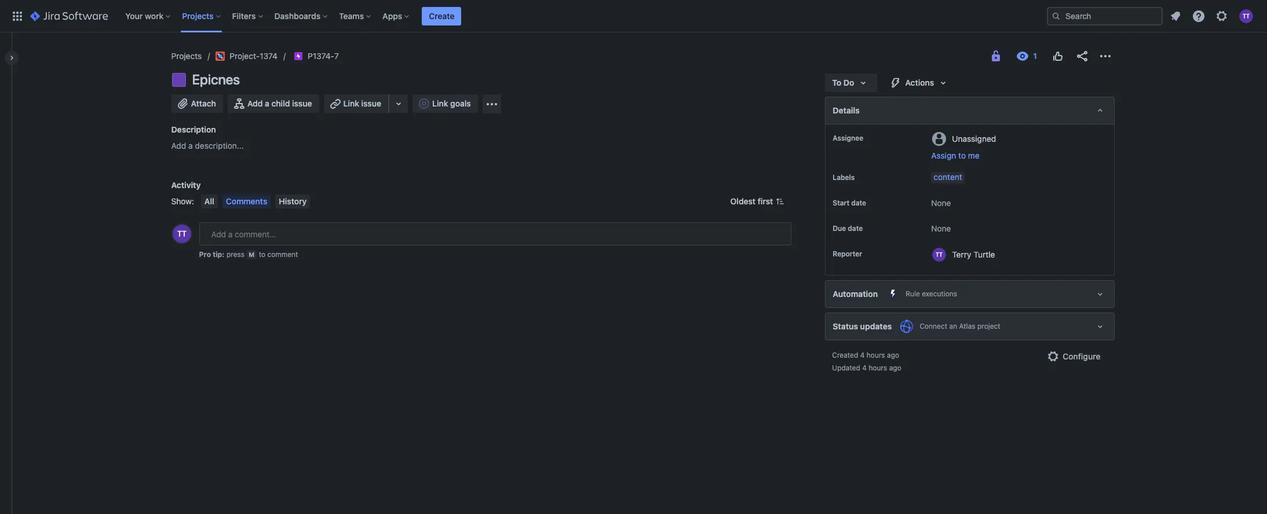 Task type: describe. For each thing, give the bounding box(es) containing it.
oldest
[[731, 197, 756, 206]]

configure link
[[1040, 348, 1108, 366]]

projects for projects dropdown button
[[182, 11, 214, 21]]

m
[[249, 251, 255, 259]]

dashboards button
[[271, 7, 332, 25]]

link goals
[[432, 99, 471, 108]]

project-1374
[[230, 51, 278, 61]]

projects link
[[171, 49, 202, 63]]

configure
[[1063, 352, 1101, 362]]

epicnes
[[192, 71, 240, 88]]

date for start date
[[852, 199, 867, 208]]

terry turtle
[[953, 250, 996, 259]]

atlas
[[960, 322, 976, 331]]

p1374-7
[[308, 51, 339, 61]]

banner containing your work
[[0, 0, 1268, 32]]

date for due date
[[848, 224, 863, 233]]

1374
[[260, 51, 278, 61]]

link issue
[[343, 99, 381, 108]]

project-1374 link
[[216, 49, 278, 63]]

p1374-7 link
[[308, 49, 339, 63]]

sidebar navigation image
[[0, 46, 26, 70]]

project
[[978, 322, 1001, 331]]

pro
[[199, 250, 211, 259]]

link for link issue
[[343, 99, 359, 108]]

all
[[205, 197, 214, 206]]

content link
[[932, 172, 965, 184]]

labels pin to top. only you can see pinned fields. image
[[858, 173, 867, 183]]

to inside button
[[959, 151, 966, 161]]

press
[[227, 250, 245, 259]]

profile image of terry turtle image
[[172, 225, 191, 243]]

assign to me button
[[932, 150, 1103, 162]]

attach button
[[171, 94, 223, 113]]

add for add a description...
[[171, 141, 186, 151]]

primary element
[[7, 0, 1048, 32]]

to do
[[833, 78, 855, 88]]

epic image
[[294, 52, 303, 61]]

newest first image
[[776, 197, 785, 206]]

updates
[[861, 322, 892, 332]]

teams
[[339, 11, 364, 21]]

1 vertical spatial 4
[[863, 364, 867, 373]]

add for add a child issue
[[248, 99, 263, 108]]

link for link goals
[[432, 99, 448, 108]]

tip:
[[213, 250, 225, 259]]

search image
[[1052, 11, 1061, 21]]

an
[[950, 322, 958, 331]]

Search field
[[1048, 7, 1163, 25]]

work
[[145, 11, 164, 21]]

0 horizontal spatial to
[[259, 250, 266, 259]]

to do button
[[826, 74, 878, 92]]

create button
[[422, 7, 462, 25]]

to
[[833, 78, 842, 88]]

comment
[[268, 250, 298, 259]]

your work button
[[122, 7, 175, 25]]

1 issue from the left
[[292, 99, 312, 108]]

rule executions
[[906, 290, 958, 299]]

appswitcher icon image
[[10, 9, 24, 23]]

start
[[833, 199, 850, 208]]

comments
[[226, 197, 267, 206]]

teams button
[[336, 7, 376, 25]]

0 vertical spatial hours
[[867, 351, 886, 360]]

assign to me
[[932, 151, 980, 161]]

start date
[[833, 199, 867, 208]]

comments button
[[222, 195, 271, 209]]

edit color, purple selected image
[[172, 73, 186, 87]]

2 issue from the left
[[362, 99, 381, 108]]

attach
[[191, 99, 216, 108]]

due date
[[833, 224, 863, 233]]

automation element
[[826, 281, 1115, 308]]

filters button
[[229, 7, 268, 25]]

notifications image
[[1169, 9, 1183, 23]]

automation
[[833, 289, 878, 299]]

oldest first
[[731, 197, 774, 206]]

7
[[335, 51, 339, 61]]

your work
[[125, 11, 164, 21]]

turtle
[[974, 250, 996, 259]]

status updates
[[833, 322, 892, 332]]

status updates element
[[826, 313, 1115, 341]]

link web pages and more image
[[392, 97, 406, 111]]

actions button
[[883, 74, 958, 92]]



Task type: vqa. For each thing, say whether or not it's contained in the screenshot.
Bold ⌘B icon
no



Task type: locate. For each thing, give the bounding box(es) containing it.
unassigned
[[953, 134, 997, 143]]

1 horizontal spatial issue
[[362, 99, 381, 108]]

0 horizontal spatial link
[[343, 99, 359, 108]]

a
[[265, 99, 269, 108], [188, 141, 193, 151]]

banner
[[0, 0, 1268, 32]]

add a child issue button
[[228, 94, 319, 113]]

actions
[[906, 78, 935, 88]]

menu bar
[[199, 195, 313, 209]]

1 horizontal spatial a
[[265, 99, 269, 108]]

hours right the updated
[[869, 364, 888, 373]]

hours down updates
[[867, 351, 886, 360]]

0 horizontal spatial add
[[171, 141, 186, 151]]

1 vertical spatial projects
[[171, 51, 202, 61]]

settings image
[[1216, 9, 1230, 23]]

a left child
[[265, 99, 269, 108]]

add
[[248, 99, 263, 108], [171, 141, 186, 151]]

share image
[[1076, 49, 1090, 63]]

1 vertical spatial hours
[[869, 364, 888, 373]]

date right due
[[848, 224, 863, 233]]

child
[[272, 99, 290, 108]]

to left 'me'
[[959, 151, 966, 161]]

connect
[[920, 322, 948, 331]]

a for child
[[265, 99, 269, 108]]

assign
[[932, 151, 957, 161]]

copy link to issue image
[[337, 51, 346, 60]]

1 vertical spatial ago
[[890, 364, 902, 373]]

0 vertical spatial a
[[265, 99, 269, 108]]

link left link web pages and more icon
[[343, 99, 359, 108]]

1 vertical spatial date
[[848, 224, 863, 233]]

a down description
[[188, 141, 193, 151]]

projects inside dropdown button
[[182, 11, 214, 21]]

1 none from the top
[[932, 198, 952, 208]]

history button
[[276, 195, 310, 209]]

me
[[969, 151, 980, 161]]

assignee
[[833, 134, 864, 143]]

0 vertical spatial none
[[932, 198, 952, 208]]

description...
[[195, 141, 244, 151]]

activity
[[171, 180, 201, 190]]

4 right the updated
[[863, 364, 867, 373]]

vote options: no one has voted for this issue yet. image
[[1051, 49, 1065, 63]]

1 horizontal spatial to
[[959, 151, 966, 161]]

2 link from the left
[[432, 99, 448, 108]]

projects up edit color, purple selected image
[[171, 51, 202, 61]]

add inside button
[[248, 99, 263, 108]]

your
[[125, 11, 143, 21]]

link goals button
[[413, 94, 478, 113]]

show:
[[171, 197, 194, 206]]

hours
[[867, 351, 886, 360], [869, 364, 888, 373]]

1 vertical spatial a
[[188, 141, 193, 151]]

reporter
[[833, 250, 863, 259]]

goals
[[451, 99, 471, 108]]

do
[[844, 78, 855, 88]]

all button
[[201, 195, 218, 209]]

add app image
[[485, 97, 499, 111]]

project-
[[230, 51, 260, 61]]

create
[[429, 11, 455, 21]]

1 link from the left
[[343, 99, 359, 108]]

updated
[[833, 364, 861, 373]]

projects for projects link
[[171, 51, 202, 61]]

project 1374 image
[[216, 52, 225, 61]]

jira software image
[[30, 9, 108, 23], [30, 9, 108, 23]]

0 vertical spatial ago
[[888, 351, 900, 360]]

first
[[758, 197, 774, 206]]

projects button
[[179, 7, 225, 25]]

add a child issue
[[248, 99, 312, 108]]

oldest first button
[[724, 195, 792, 209]]

add down description
[[171, 141, 186, 151]]

help image
[[1192, 9, 1206, 23]]

projects up projects link
[[182, 11, 214, 21]]

0 vertical spatial add
[[248, 99, 263, 108]]

history
[[279, 197, 307, 206]]

issue left link web pages and more icon
[[362, 99, 381, 108]]

0 vertical spatial to
[[959, 151, 966, 161]]

1 horizontal spatial link
[[432, 99, 448, 108]]

1 vertical spatial none
[[932, 224, 952, 234]]

labels
[[833, 173, 855, 182]]

apps button
[[379, 7, 414, 25]]

4
[[861, 351, 865, 360], [863, 364, 867, 373]]

date right start
[[852, 199, 867, 208]]

1 vertical spatial to
[[259, 250, 266, 259]]

apps
[[383, 11, 403, 21]]

issue right child
[[292, 99, 312, 108]]

ago
[[888, 351, 900, 360], [890, 364, 902, 373]]

Add a comment… field
[[199, 223, 792, 246]]

link right "link goals" icon
[[432, 99, 448, 108]]

add left child
[[248, 99, 263, 108]]

to right m
[[259, 250, 266, 259]]

status
[[833, 322, 859, 332]]

link issue button
[[324, 94, 390, 113]]

0 horizontal spatial a
[[188, 141, 193, 151]]

issue
[[292, 99, 312, 108], [362, 99, 381, 108]]

created
[[833, 351, 859, 360]]

connect an atlas project
[[920, 322, 1001, 331]]

filters
[[232, 11, 256, 21]]

to
[[959, 151, 966, 161], [259, 250, 266, 259]]

0 vertical spatial 4
[[861, 351, 865, 360]]

projects
[[182, 11, 214, 21], [171, 51, 202, 61]]

0 vertical spatial projects
[[182, 11, 214, 21]]

4 right created
[[861, 351, 865, 360]]

created 4 hours ago updated 4 hours ago
[[833, 351, 902, 373]]

pro tip: press m to comment
[[199, 250, 298, 259]]

actions image
[[1099, 49, 1113, 63]]

add a description...
[[171, 141, 244, 151]]

content
[[934, 172, 963, 182]]

dashboards
[[275, 11, 321, 21]]

0 vertical spatial date
[[852, 199, 867, 208]]

rule
[[906, 290, 921, 299]]

date
[[852, 199, 867, 208], [848, 224, 863, 233]]

a inside button
[[265, 99, 269, 108]]

your profile and settings image
[[1240, 9, 1254, 23]]

menu bar containing all
[[199, 195, 313, 209]]

0 horizontal spatial issue
[[292, 99, 312, 108]]

none
[[932, 198, 952, 208], [932, 224, 952, 234]]

2 none from the top
[[932, 224, 952, 234]]

assignee pin to top. only you can see pinned fields. image
[[866, 134, 875, 143]]

p1374-
[[308, 51, 335, 61]]

details element
[[826, 97, 1115, 125]]

a for description...
[[188, 141, 193, 151]]

description
[[171, 125, 216, 134]]

link
[[343, 99, 359, 108], [432, 99, 448, 108]]

1 horizontal spatial add
[[248, 99, 263, 108]]

link goals image
[[417, 97, 431, 111]]

due
[[833, 224, 847, 233]]

terry
[[953, 250, 972, 259]]

1 vertical spatial add
[[171, 141, 186, 151]]

executions
[[922, 290, 958, 299]]

details
[[833, 106, 860, 115]]



